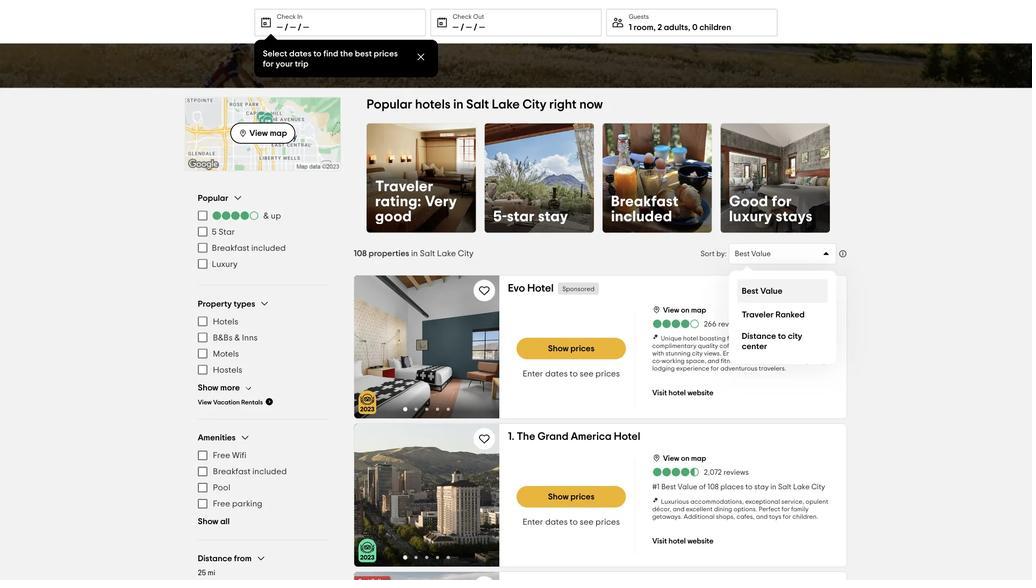 Task type: describe. For each thing, give the bounding box(es) containing it.
luxury
[[730, 209, 773, 224]]

room
[[634, 23, 654, 32]]

quality
[[698, 343, 719, 350]]

décor,
[[653, 507, 672, 513]]

properties
[[369, 249, 410, 258]]

luxurious accommodations, exceptional service, opulent décor, and excellent dining options. perfect for family getaways. additional shops, cafes, and toys for children.
[[653, 499, 829, 521]]

in
[[297, 13, 303, 20]]

rentals
[[241, 400, 263, 406]]

value for best value popup button
[[752, 250, 771, 258]]

rock
[[755, 336, 768, 342]]

distance from group
[[198, 554, 328, 581]]

rooftop
[[798, 343, 820, 350]]

6 — from the left
[[479, 23, 485, 32]]

good for luxury stays link
[[721, 123, 831, 233]]

view on map button for 266 reviews
[[653, 304, 707, 316]]

gym,
[[796, 336, 810, 342]]

# 1 best value of 108 places to stay in salt lake city
[[653, 484, 826, 492]]

experience
[[677, 366, 710, 372]]

distance from
[[198, 555, 252, 564]]

free wifi
[[213, 452, 247, 460]]

0 vertical spatial map
[[270, 129, 287, 138]]

contemporary
[[785, 358, 827, 365]]

popular hotels in salt lake city right now
[[367, 98, 603, 111]]

5 star
[[212, 228, 235, 236]]

show more
[[198, 384, 240, 392]]

options. inside unique hotel boasting fantastic rock climbing gym, complimentary quality coffee, stylish design, and rooftop bar with stunning city views. enjoy comfortable beds, a skate park, co-working space, and fitness options. a fun, contemporary lodging experience for adventurous travelers.
[[742, 358, 765, 365]]

show prices button for 2,072 reviews
[[517, 487, 626, 508]]

3 — from the left
[[303, 23, 309, 32]]

5 — from the left
[[466, 23, 472, 32]]

value for "list box" containing best value
[[761, 287, 783, 296]]

lake for hotels
[[492, 98, 520, 111]]

options. inside luxurious accommodations, exceptional service, opulent décor, and excellent dining options. perfect for family getaways. additional shops, cafes, and toys for children.
[[734, 507, 758, 513]]

and down "perfect"
[[757, 514, 768, 521]]

save to a trip image for 2,072
[[478, 433, 491, 446]]

lake for properties
[[437, 249, 456, 258]]

all
[[220, 518, 230, 527]]

check in — / — / —
[[277, 13, 309, 32]]

amenities
[[198, 434, 236, 443]]

266 reviews link
[[653, 319, 744, 330]]

view inside view vacation rentals link
[[198, 400, 212, 406]]

& up
[[264, 212, 281, 220]]

1 — from the left
[[277, 23, 283, 32]]

toys
[[770, 514, 782, 521]]

menu for amenities
[[198, 448, 328, 513]]

0 vertical spatial &
[[264, 212, 269, 220]]

1 horizontal spatial stay
[[755, 484, 769, 492]]

hotels
[[213, 318, 238, 326]]

menu for property types
[[198, 314, 328, 378]]

good for luxury stays
[[730, 194, 813, 224]]

children
[[700, 23, 732, 32]]

shops,
[[717, 514, 736, 521]]

breakfast included inside breakfast included link
[[612, 194, 679, 224]]

city for 108 properties in salt lake city
[[458, 249, 474, 258]]

show for show all button
[[198, 518, 219, 527]]

108 properties in salt lake city
[[354, 249, 474, 258]]

guests
[[629, 13, 649, 20]]

good
[[730, 194, 769, 209]]

enter dates to see prices for 2,072 reviews
[[523, 519, 620, 527]]

traveler rating: very good
[[375, 179, 457, 224]]

2 / from the left
[[298, 23, 302, 32]]

2 vertical spatial lake
[[794, 484, 810, 492]]

for inside unique hotel boasting fantastic rock climbing gym, complimentary quality coffee, stylish design, and rooftop bar with stunning city views. enjoy comfortable beds, a skate park, co-working space, and fitness options. a fun, contemporary lodging experience for adventurous travelers.
[[711, 366, 720, 372]]

vacation
[[213, 400, 240, 406]]

visit hotel website link for 266
[[653, 388, 714, 399]]

2 vertical spatial included
[[253, 468, 287, 477]]

266 reviews
[[704, 321, 744, 329]]

25
[[198, 570, 206, 577]]

1 / from the left
[[285, 23, 288, 32]]

carousel of images figure for 2,072
[[354, 424, 500, 568]]

stunning
[[666, 351, 691, 357]]

1 vertical spatial breakfast included
[[212, 244, 286, 253]]

luxurious
[[661, 499, 690, 506]]

fantastic
[[728, 336, 754, 342]]

now
[[580, 98, 603, 111]]

visit hotel website for 266 reviews
[[653, 390, 714, 398]]

2
[[658, 23, 663, 32]]

service,
[[782, 499, 805, 506]]

1 vertical spatial hotel
[[614, 432, 641, 443]]

salt for properties
[[420, 249, 435, 258]]

sort
[[701, 250, 715, 258]]

visit for 266
[[653, 390, 667, 398]]

of
[[700, 484, 706, 492]]

group containing popular
[[198, 193, 328, 272]]

unique
[[661, 336, 682, 342]]

trip
[[295, 59, 309, 68]]

evo hotel
[[508, 283, 554, 294]]

view on map button for 2,072 reviews
[[653, 452, 707, 464]]

rating:
[[375, 194, 422, 209]]

0 horizontal spatial stay
[[538, 209, 569, 224]]

excellent
[[687, 507, 713, 513]]

free parking
[[213, 500, 263, 509]]

visit for 2,072
[[653, 538, 667, 546]]

best value for best value popup button
[[735, 250, 771, 258]]

enter for 2,072 reviews
[[523, 519, 544, 527]]

0 horizontal spatial &
[[235, 334, 240, 342]]

1 vertical spatial included
[[251, 244, 286, 253]]

and up beds,
[[785, 343, 796, 350]]

popular for popular
[[198, 194, 228, 203]]

good
[[375, 209, 412, 224]]

select dates to find the best prices for your trip
[[263, 49, 398, 68]]

0 vertical spatial breakfast
[[612, 194, 679, 209]]

266 reviews button
[[653, 319, 744, 330]]

skate
[[802, 351, 818, 357]]

4.0 of 5 bubbles. 266 reviews element
[[653, 319, 744, 330]]

show more button
[[198, 383, 257, 393]]

luxury
[[212, 260, 238, 269]]

boasting
[[700, 336, 726, 342]]

best
[[355, 49, 372, 58]]

2 vertical spatial best
[[662, 484, 677, 492]]

inns
[[242, 334, 258, 342]]

b&bs
[[213, 334, 233, 342]]

see for 2,072 reviews
[[580, 519, 594, 527]]

children.
[[793, 514, 819, 521]]

star
[[507, 209, 535, 224]]

perfect
[[759, 507, 781, 513]]

view on map for 2,072 reviews
[[664, 456, 707, 463]]

climbing
[[770, 336, 795, 342]]

reviews for 266 reviews
[[719, 321, 744, 329]]

2,072
[[704, 470, 722, 477]]

parking
[[232, 500, 263, 509]]

enter for 266 reviews
[[523, 370, 544, 379]]

stays
[[776, 209, 813, 224]]

4 / from the left
[[474, 23, 478, 32]]

hotel for 2,072 reviews
[[669, 538, 686, 546]]

2 vertical spatial breakfast included
[[213, 468, 287, 477]]

check for check in — / — / —
[[277, 13, 296, 20]]

0 horizontal spatial 108
[[354, 249, 367, 258]]

266
[[704, 321, 717, 329]]

sponsored
[[563, 286, 595, 293]]

opulent
[[806, 499, 829, 506]]

complimentary
[[653, 343, 697, 350]]

select
[[263, 49, 288, 58]]

city inside distance to city center
[[788, 332, 803, 341]]

cafes,
[[737, 514, 755, 521]]

traveler rating: very good link
[[367, 123, 476, 233]]

mi
[[208, 570, 216, 577]]

free for free parking
[[213, 500, 230, 509]]

fitness
[[721, 358, 740, 365]]

map for 2,072 reviews
[[692, 456, 707, 463]]



Task type: locate. For each thing, give the bounding box(es) containing it.
1 up décor,
[[657, 484, 660, 492]]

traveler up rock
[[742, 311, 774, 320]]

wifi
[[232, 452, 247, 460]]

1 visit hotel website from the top
[[653, 390, 714, 398]]

1 inside guests 1 room , 2 adults , 0 children
[[629, 23, 632, 32]]

evo
[[508, 283, 525, 294]]

for inside good for luxury stays
[[772, 194, 792, 209]]

1 on from the top
[[681, 307, 690, 315]]

distance up mi
[[198, 555, 232, 564]]

/
[[285, 23, 288, 32], [298, 23, 302, 32], [461, 23, 464, 32], [474, 23, 478, 32]]

traveler for ranked
[[742, 311, 774, 320]]

0 vertical spatial 108
[[354, 249, 367, 258]]

1 vertical spatial best value
[[742, 287, 783, 296]]

5-
[[494, 209, 507, 224]]

108 left properties on the left
[[354, 249, 367, 258]]

options.
[[742, 358, 765, 365], [734, 507, 758, 513]]

, left 0
[[689, 23, 691, 32]]

property types
[[198, 300, 255, 309]]

view
[[250, 129, 268, 138], [664, 307, 680, 315], [198, 400, 212, 406], [664, 456, 680, 463]]

2 , from the left
[[689, 23, 691, 32]]

traveler ranked
[[742, 311, 805, 320]]

1 horizontal spatial popular
[[367, 98, 413, 111]]

options. down comfortable
[[742, 358, 765, 365]]

distance inside distance to city center
[[742, 332, 777, 341]]

value up traveler ranked
[[761, 287, 783, 296]]

1 horizontal spatial salt
[[467, 98, 489, 111]]

1 check from the left
[[277, 13, 296, 20]]

5-star stay
[[494, 209, 569, 224]]

0 vertical spatial best
[[735, 250, 750, 258]]

check for check out — / — / —
[[453, 13, 472, 20]]

for right good
[[772, 194, 792, 209]]

city inside unique hotel boasting fantastic rock climbing gym, complimentary quality coffee, stylish design, and rooftop bar with stunning city views. enjoy comfortable beds, a skate park, co-working space, and fitness options. a fun, contemporary lodging experience for adventurous travelers.
[[693, 351, 703, 357]]

1 vertical spatial show prices
[[548, 493, 595, 502]]

2 vertical spatial dates
[[546, 519, 568, 527]]

save to a trip image
[[478, 285, 491, 297], [478, 433, 491, 446]]

show prices for 266
[[548, 345, 595, 353]]

salt up service,
[[779, 484, 792, 492]]

dates inside select dates to find the best prices for your trip
[[289, 49, 312, 58]]

1 show prices button from the top
[[517, 338, 626, 360]]

co-
[[653, 358, 662, 365]]

0 horizontal spatial city
[[458, 249, 474, 258]]

check left out
[[453, 13, 472, 20]]

0 vertical spatial stay
[[538, 209, 569, 224]]

2 website from the top
[[688, 538, 714, 546]]

1 vertical spatial visit
[[653, 538, 667, 546]]

in up 'exceptional' in the right of the page
[[771, 484, 777, 492]]

2 horizontal spatial in
[[771, 484, 777, 492]]

menu
[[198, 208, 328, 272], [198, 314, 328, 378], [198, 448, 328, 513]]

show for "show prices" button corresponding to 266 reviews
[[548, 345, 569, 353]]

1 vertical spatial visit hotel website link
[[653, 536, 714, 547]]

2 enter dates to see prices from the top
[[523, 519, 620, 527]]

breakfast included link
[[603, 123, 712, 233]]

best right by: at the top right of the page
[[735, 250, 750, 258]]

city for popular hotels in salt lake city right now
[[523, 98, 547, 111]]

0 horizontal spatial city
[[693, 351, 703, 357]]

1 horizontal spatial check
[[453, 13, 472, 20]]

1 free from the top
[[213, 452, 230, 460]]

0 vertical spatial enter
[[523, 370, 544, 379]]

visit hotel website down getaways.
[[653, 538, 714, 546]]

best value inside best value popup button
[[735, 250, 771, 258]]

0 horizontal spatial hotel
[[528, 283, 554, 294]]

best value button
[[729, 244, 837, 265]]

traveler up good
[[375, 179, 434, 194]]

show inside dropdown button
[[198, 384, 219, 392]]

in right properties on the left
[[411, 249, 418, 258]]

stay right star
[[538, 209, 569, 224]]

1 menu from the top
[[198, 208, 328, 272]]

hostels
[[213, 366, 243, 375]]

hotel down getaways.
[[669, 538, 686, 546]]

free down pool
[[213, 500, 230, 509]]

2 see from the top
[[580, 519, 594, 527]]

visit hotel website link for 2,072
[[653, 536, 714, 547]]

carousel of images figure
[[354, 276, 500, 419], [354, 424, 500, 568]]

america
[[571, 432, 612, 443]]

breakfast included
[[612, 194, 679, 224], [212, 244, 286, 253], [213, 468, 287, 477]]

your
[[276, 59, 293, 68]]

park,
[[819, 351, 835, 357]]

1 vertical spatial enter
[[523, 519, 544, 527]]

0 vertical spatial save to a trip image
[[478, 285, 491, 297]]

value inside popup button
[[752, 250, 771, 258]]

b&bs & inns
[[213, 334, 258, 342]]

2 visit hotel website link from the top
[[653, 536, 714, 547]]

best inside popup button
[[735, 250, 750, 258]]

view on map button up 2,072 reviews button
[[653, 452, 707, 464]]

show prices
[[548, 345, 595, 353], [548, 493, 595, 502]]

1 horizontal spatial lake
[[492, 98, 520, 111]]

close image
[[416, 52, 427, 62]]

carousel of images figure for 266
[[354, 276, 500, 419]]

view on map
[[664, 307, 707, 315], [664, 456, 707, 463]]

view on map up 2,072 reviews button
[[664, 456, 707, 463]]

on for 266
[[681, 307, 690, 315]]

3 group from the top
[[198, 433, 328, 528]]

out
[[474, 13, 484, 20]]

1 horizontal spatial in
[[454, 98, 464, 111]]

1 vertical spatial free
[[213, 500, 230, 509]]

in right hotels
[[454, 98, 464, 111]]

visit down getaways.
[[653, 538, 667, 546]]

visit hotel website for 2,072 reviews
[[653, 538, 714, 546]]

popular up '4.0 of 5 bubbles' image
[[198, 194, 228, 203]]

2 vertical spatial group
[[198, 433, 328, 528]]

1 carousel of images figure from the top
[[354, 276, 500, 419]]

108
[[354, 249, 367, 258], [708, 484, 719, 492]]

0
[[693, 23, 698, 32]]

2 free from the top
[[213, 500, 230, 509]]

distance for distance to city center
[[742, 332, 777, 341]]

check left 'in'
[[277, 13, 296, 20]]

1 vertical spatial distance
[[198, 555, 232, 564]]

1 vertical spatial hotel
[[669, 390, 686, 398]]

view on map up 266 reviews link
[[664, 307, 707, 315]]

2023 link for 2,072 reviews
[[359, 540, 377, 563]]

0 vertical spatial breakfast included
[[612, 194, 679, 224]]

popular for popular hotels in salt lake city right now
[[367, 98, 413, 111]]

website down the experience
[[688, 390, 714, 398]]

hotels
[[415, 98, 451, 111]]

best value for "list box" containing best value
[[742, 287, 783, 296]]

1 for room
[[629, 23, 632, 32]]

1 horizontal spatial city
[[788, 332, 803, 341]]

2 view on map from the top
[[664, 456, 707, 463]]

0 vertical spatial hotel
[[684, 336, 699, 342]]

in for properties
[[411, 249, 418, 258]]

2 group from the top
[[198, 299, 328, 407]]

0 vertical spatial view on map button
[[653, 304, 707, 316]]

1 2023 link from the top
[[359, 391, 377, 415]]

hotel down lodging
[[669, 390, 686, 398]]

hotel
[[684, 336, 699, 342], [669, 390, 686, 398], [669, 538, 686, 546]]

for right toys
[[783, 514, 792, 521]]

2,072 reviews link
[[653, 467, 749, 478]]

0 vertical spatial show prices
[[548, 345, 595, 353]]

for down views.
[[711, 366, 720, 372]]

design,
[[762, 343, 783, 350]]

show for 2,072 reviews "show prices" button
[[548, 493, 569, 502]]

value left of
[[678, 484, 698, 492]]

1 vertical spatial best
[[742, 287, 759, 296]]

distance for distance from
[[198, 555, 232, 564]]

dates for 2,072 reviews
[[546, 519, 568, 527]]

0 vertical spatial group
[[198, 193, 328, 272]]

& left "up"
[[264, 212, 269, 220]]

on up 2,072 reviews button
[[681, 456, 690, 463]]

1 vertical spatial website
[[688, 538, 714, 546]]

group containing amenities
[[198, 433, 328, 528]]

distance to city center
[[742, 332, 803, 351]]

1 vertical spatial in
[[411, 249, 418, 258]]

view on map for 266 reviews
[[664, 307, 707, 315]]

best value
[[735, 250, 771, 258], [742, 287, 783, 296]]

distance inside group
[[198, 555, 232, 564]]

distance up 'center'
[[742, 332, 777, 341]]

0 vertical spatial distance
[[742, 332, 777, 341]]

hotel inside unique hotel boasting fantastic rock climbing gym, complimentary quality coffee, stylish design, and rooftop bar with stunning city views. enjoy comfortable beds, a skate park, co-working space, and fitness options. a fun, contemporary lodging experience for adventurous travelers.
[[684, 336, 699, 342]]

1 vertical spatial menu
[[198, 314, 328, 378]]

on
[[681, 307, 690, 315], [681, 456, 690, 463]]

0 vertical spatial visit
[[653, 390, 667, 398]]

1 enter dates to see prices from the top
[[523, 370, 620, 379]]

2 enter from the top
[[523, 519, 544, 527]]

0 horizontal spatial traveler
[[375, 179, 434, 194]]

adventurous
[[721, 366, 758, 372]]

space,
[[687, 358, 707, 365]]

exceptional
[[746, 499, 781, 506]]

group containing property types
[[198, 299, 328, 407]]

save to a trip image for 266
[[478, 285, 491, 297]]

website for 266
[[688, 390, 714, 398]]

0 horizontal spatial popular
[[198, 194, 228, 203]]

travelers.
[[759, 366, 787, 372]]

2 save to a trip image from the top
[[478, 433, 491, 446]]

3 menu from the top
[[198, 448, 328, 513]]

2 vertical spatial in
[[771, 484, 777, 492]]

1 for best
[[657, 484, 660, 492]]

menu containing hotels
[[198, 314, 328, 378]]

the
[[340, 49, 353, 58]]

2 show prices button from the top
[[517, 487, 626, 508]]

0 horizontal spatial salt
[[420, 249, 435, 258]]

enter dates to see prices
[[523, 370, 620, 379], [523, 519, 620, 527]]

star
[[219, 228, 235, 236]]

included
[[612, 209, 673, 224], [251, 244, 286, 253], [253, 468, 287, 477]]

best
[[735, 250, 750, 258], [742, 287, 759, 296], [662, 484, 677, 492]]

popular inside group
[[198, 194, 228, 203]]

2 view on map button from the top
[[653, 452, 707, 464]]

see for 266 reviews
[[580, 370, 594, 379]]

2 vertical spatial breakfast
[[213, 468, 251, 477]]

salt right properties on the left
[[420, 249, 435, 258]]

2 vertical spatial salt
[[779, 484, 792, 492]]

up
[[271, 212, 281, 220]]

sort by:
[[701, 250, 727, 258]]

view vacation rentals link
[[198, 398, 274, 407]]

best inside "list box"
[[742, 287, 759, 296]]

show prices for 2,072
[[548, 493, 595, 502]]

very
[[425, 194, 457, 209]]

free
[[213, 452, 230, 460], [213, 500, 230, 509]]

map for 266 reviews
[[692, 307, 707, 315]]

for
[[263, 59, 274, 68], [772, 194, 792, 209], [711, 366, 720, 372], [782, 507, 790, 513], [783, 514, 792, 521]]

1 left room
[[629, 23, 632, 32]]

best value up traveler ranked
[[742, 287, 783, 296]]

menu containing & up
[[198, 208, 328, 272]]

traveler for rating:
[[375, 179, 434, 194]]

group
[[198, 193, 328, 272], [198, 299, 328, 407], [198, 433, 328, 528]]

2 visit hotel website from the top
[[653, 538, 714, 546]]

and down luxurious
[[673, 507, 685, 513]]

0 horizontal spatial check
[[277, 13, 296, 20]]

0 vertical spatial enter dates to see prices
[[523, 370, 620, 379]]

adults
[[664, 23, 689, 32]]

3 / from the left
[[461, 23, 464, 32]]

1 vertical spatial 108
[[708, 484, 719, 492]]

check inside the check out — / — / —
[[453, 13, 472, 20]]

salt right hotels
[[467, 98, 489, 111]]

2 — from the left
[[290, 23, 296, 32]]

0 vertical spatial show prices button
[[517, 338, 626, 360]]

0 vertical spatial lake
[[492, 98, 520, 111]]

hotel down '266 reviews' button
[[684, 336, 699, 342]]

check inside check in — / — / —
[[277, 13, 296, 20]]

0 horizontal spatial distance
[[198, 555, 232, 564]]

0 vertical spatial carousel of images figure
[[354, 276, 500, 419]]

2 show prices from the top
[[548, 493, 595, 502]]

1 vertical spatial popular
[[198, 194, 228, 203]]

list box
[[729, 271, 837, 365]]

reviews inside "element"
[[719, 321, 744, 329]]

evo hotel link
[[508, 282, 554, 295]]

1 visit from the top
[[653, 390, 667, 398]]

1 horizontal spatial ,
[[689, 23, 691, 32]]

best up traveler ranked
[[742, 287, 759, 296]]

bar
[[822, 343, 832, 350]]

0 vertical spatial best value
[[735, 250, 771, 258]]

best for "list box" containing best value
[[742, 287, 759, 296]]

2 vertical spatial city
[[812, 484, 826, 492]]

in for hotels
[[454, 98, 464, 111]]

2023 link for 266 reviews
[[359, 391, 377, 415]]

view on map button up 4.0 of 5 bubbles. 266 reviews "element"
[[653, 304, 707, 316]]

to inside select dates to find the best prices for your trip
[[314, 49, 322, 58]]

1.
[[508, 432, 515, 443]]

1 website from the top
[[688, 390, 714, 398]]

1 horizontal spatial city
[[523, 98, 547, 111]]

0 vertical spatial hotel
[[528, 283, 554, 294]]

view on map button
[[653, 304, 707, 316], [653, 452, 707, 464]]

0 vertical spatial menu
[[198, 208, 328, 272]]

0 vertical spatial visit hotel website
[[653, 390, 714, 398]]

1 horizontal spatial 1
[[657, 484, 660, 492]]

lodging
[[653, 366, 675, 372]]

show prices button for 266 reviews
[[517, 338, 626, 360]]

2,072 reviews
[[704, 470, 749, 477]]

0 vertical spatial see
[[580, 370, 594, 379]]

to
[[314, 49, 322, 58], [779, 332, 787, 341], [570, 370, 578, 379], [746, 484, 753, 492], [570, 519, 578, 527]]

0 vertical spatial free
[[213, 452, 230, 460]]

1 horizontal spatial distance
[[742, 332, 777, 341]]

visit hotel website link
[[653, 388, 714, 399], [653, 536, 714, 547]]

best for best value popup button
[[735, 250, 750, 258]]

1 vertical spatial enter dates to see prices
[[523, 519, 620, 527]]

& left inns on the bottom of page
[[235, 334, 240, 342]]

1 vertical spatial visit hotel website
[[653, 538, 714, 546]]

views.
[[705, 351, 722, 357]]

stay up 'exceptional' in the right of the page
[[755, 484, 769, 492]]

1 see from the top
[[580, 370, 594, 379]]

1 save to a trip image from the top
[[478, 285, 491, 297]]

0 vertical spatial dates
[[289, 49, 312, 58]]

the little america hotel city view image
[[354, 573, 500, 581]]

list box containing best value
[[729, 271, 837, 365]]

website down additional at the right bottom
[[688, 538, 714, 546]]

2 2023 link from the top
[[359, 540, 377, 563]]

free left wifi
[[213, 452, 230, 460]]

visit hotel website link down getaways.
[[653, 536, 714, 547]]

show prices button
[[517, 338, 626, 360], [517, 487, 626, 508]]

a
[[796, 351, 801, 357]]

enter dates to see prices for 266 reviews
[[523, 370, 620, 379]]

1 view on map button from the top
[[653, 304, 707, 316]]

for down service,
[[782, 507, 790, 513]]

traveler inside traveler rating: very good
[[375, 179, 434, 194]]

and down views.
[[708, 358, 720, 365]]

reviews up fantastic
[[719, 321, 744, 329]]

1 vertical spatial stay
[[755, 484, 769, 492]]

salt for hotels
[[467, 98, 489, 111]]

on up 266 reviews link
[[681, 307, 690, 315]]

5-star stay link
[[485, 123, 594, 233]]

save to a trip image left 1.
[[478, 433, 491, 446]]

0 vertical spatial visit hotel website link
[[653, 388, 714, 399]]

#
[[653, 484, 657, 492]]

to inside distance to city center
[[779, 332, 787, 341]]

2,072 reviews button
[[653, 467, 749, 478]]

for down select
[[263, 59, 274, 68]]

a
[[767, 358, 771, 365]]

1 vertical spatial 2023 link
[[359, 540, 377, 563]]

0 vertical spatial options.
[[742, 358, 765, 365]]

0 vertical spatial reviews
[[719, 321, 744, 329]]

1 horizontal spatial hotel
[[614, 432, 641, 443]]

check
[[277, 13, 296, 20], [453, 13, 472, 20]]

1 enter from the top
[[523, 370, 544, 379]]

city up space, at the right bottom of page
[[693, 351, 703, 357]]

1 vertical spatial options.
[[734, 507, 758, 513]]

1 , from the left
[[654, 23, 656, 32]]

right
[[550, 98, 577, 111]]

dates for 266 reviews
[[546, 370, 568, 379]]

1 vertical spatial 1
[[657, 484, 660, 492]]

free for free wifi
[[213, 452, 230, 460]]

city
[[788, 332, 803, 341], [693, 351, 703, 357]]

2 on from the top
[[681, 456, 690, 463]]

2 vertical spatial value
[[678, 484, 698, 492]]

visit down lodging
[[653, 390, 667, 398]]

1 show prices from the top
[[548, 345, 595, 353]]

0 horizontal spatial ,
[[654, 23, 656, 32]]

value inside "list box"
[[761, 287, 783, 296]]

for inside select dates to find the best prices for your trip
[[263, 59, 274, 68]]

2 check from the left
[[453, 13, 472, 20]]

save to a trip image left evo
[[478, 285, 491, 297]]

enjoy
[[723, 351, 739, 357]]

1 vertical spatial city
[[458, 249, 474, 258]]

menu containing free wifi
[[198, 448, 328, 513]]

1 vertical spatial reviews
[[724, 470, 749, 477]]

2 horizontal spatial salt
[[779, 484, 792, 492]]

hotel for 266 reviews
[[669, 390, 686, 398]]

2 vertical spatial hotel
[[669, 538, 686, 546]]

with
[[653, 351, 665, 357]]

places
[[721, 484, 744, 492]]

popular left hotels
[[367, 98, 413, 111]]

1 group from the top
[[198, 193, 328, 272]]

find
[[324, 49, 339, 58]]

getaways.
[[653, 514, 683, 521]]

visit hotel website down the experience
[[653, 390, 714, 398]]

options. up cafes, in the bottom right of the page
[[734, 507, 758, 513]]

reviews up "# 1 best value of 108 places to stay in salt lake city"
[[724, 470, 749, 477]]

4.0 of 5 bubbles image
[[212, 212, 259, 220]]

0 vertical spatial traveler
[[375, 179, 434, 194]]

1 vertical spatial breakfast
[[212, 244, 250, 253]]

2 horizontal spatial city
[[812, 484, 826, 492]]

accommodations,
[[691, 499, 744, 506]]

reviews for 2,072 reviews
[[724, 470, 749, 477]]

traveler inside "list box"
[[742, 311, 774, 320]]

108 right of
[[708, 484, 719, 492]]

enter
[[523, 370, 544, 379], [523, 519, 544, 527]]

1 view on map from the top
[[664, 307, 707, 315]]

website for 2,072
[[688, 538, 714, 546]]

view inside view map button
[[250, 129, 268, 138]]

1 vertical spatial value
[[761, 287, 783, 296]]

0 vertical spatial view on map
[[664, 307, 707, 315]]

2 carousel of images figure from the top
[[354, 424, 500, 568]]

4.5 of 5 bubbles. 2,072 reviews element
[[653, 467, 749, 478]]

0 vertical spatial in
[[454, 98, 464, 111]]

0 vertical spatial website
[[688, 390, 714, 398]]

hotel right america
[[614, 432, 641, 443]]

best right #
[[662, 484, 677, 492]]

, left "2"
[[654, 23, 656, 32]]

1 vertical spatial &
[[235, 334, 240, 342]]

1 vertical spatial lake
[[437, 249, 456, 258]]

best value right by: at the top right of the page
[[735, 250, 771, 258]]

the grand america hotel centrally located in downtown salt lake city utah. image
[[354, 424, 500, 568]]

1 vertical spatial group
[[198, 299, 328, 407]]

1 vertical spatial see
[[580, 519, 594, 527]]

0 vertical spatial included
[[612, 209, 673, 224]]

1 horizontal spatial traveler
[[742, 311, 774, 320]]

stylish
[[742, 343, 760, 350]]

1 visit hotel website link from the top
[[653, 388, 714, 399]]

dates
[[289, 49, 312, 58], [546, 370, 568, 379], [546, 519, 568, 527]]

2 visit from the top
[[653, 538, 667, 546]]

visit hotel website link down the experience
[[653, 388, 714, 399]]

hotel right evo
[[528, 283, 554, 294]]

prices inside select dates to find the best prices for your trip
[[374, 49, 398, 58]]

4 — from the left
[[453, 23, 459, 32]]

best value inside "list box"
[[742, 287, 783, 296]]

1 vertical spatial carousel of images figure
[[354, 424, 500, 568]]

0 horizontal spatial lake
[[437, 249, 456, 258]]

on for 2,072
[[681, 456, 690, 463]]

2 menu from the top
[[198, 314, 328, 378]]

city up rooftop
[[788, 332, 803, 341]]

value down luxury
[[752, 250, 771, 258]]

fun,
[[772, 358, 783, 365]]



Task type: vqa. For each thing, say whether or not it's contained in the screenshot.
the middle City
yes



